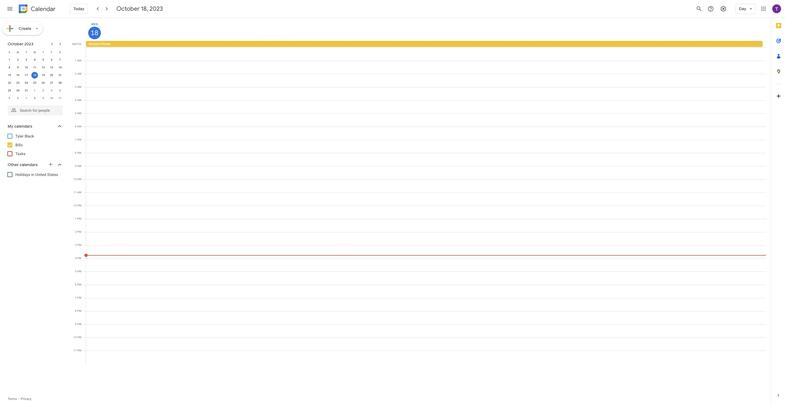 Task type: locate. For each thing, give the bounding box(es) containing it.
tab list
[[771, 18, 786, 388]]

1
[[9, 58, 10, 61], [75, 59, 76, 62], [34, 89, 36, 92], [75, 217, 77, 220]]

1 horizontal spatial 2023
[[150, 5, 163, 13]]

None search field
[[0, 103, 68, 115]]

2023 down create
[[24, 42, 33, 46]]

0 horizontal spatial october
[[8, 42, 23, 46]]

7 for "november 7" element
[[26, 97, 27, 100]]

today button
[[70, 2, 88, 15]]

united
[[35, 173, 46, 177]]

30 element
[[15, 87, 21, 94]]

10 element
[[23, 64, 30, 71]]

8 am from the top
[[77, 151, 81, 154]]

11 for 11 am
[[73, 191, 76, 194]]

holidays
[[15, 173, 30, 177]]

holidays in united states
[[15, 173, 58, 177]]

october for october 2023
[[8, 42, 23, 46]]

2
[[17, 58, 19, 61], [75, 72, 76, 75], [42, 89, 44, 92], [75, 231, 77, 234]]

5 pm from the top
[[77, 257, 81, 260]]

19 element
[[40, 72, 46, 79]]

calendar heading
[[30, 5, 55, 13]]

5 down 29 element
[[9, 97, 10, 100]]

row
[[84, 48, 766, 364], [5, 48, 64, 56], [5, 56, 64, 64], [5, 64, 64, 71], [5, 71, 64, 79], [5, 79, 64, 87], [5, 87, 64, 95], [5, 95, 64, 102]]

12 inside 18 grid
[[73, 204, 77, 207]]

october up m
[[8, 42, 23, 46]]

row containing 29
[[5, 87, 64, 95]]

11 inside "november 11" element
[[59, 97, 62, 100]]

9 inside "element"
[[42, 97, 44, 100]]

24
[[25, 81, 28, 84]]

pm up 1 pm
[[77, 204, 81, 207]]

2023
[[150, 5, 163, 13], [24, 42, 33, 46]]

calendars for other calendars
[[20, 162, 38, 167]]

wednesday, october 18, today element
[[88, 27, 101, 39]]

in
[[31, 173, 34, 177]]

7 am from the top
[[77, 138, 81, 141]]

november 5 element
[[6, 95, 13, 102]]

6 for 6 am
[[75, 125, 76, 128]]

october left 18,
[[116, 5, 140, 13]]

row containing s
[[5, 48, 64, 56]]

calendars inside dropdown button
[[20, 162, 38, 167]]

10 down november 3 element
[[50, 97, 53, 100]]

5 am
[[75, 112, 81, 115]]

am
[[77, 59, 81, 62], [77, 72, 81, 75], [77, 85, 81, 89], [77, 99, 81, 102], [77, 112, 81, 115], [77, 125, 81, 128], [77, 138, 81, 141], [77, 151, 81, 154], [77, 165, 81, 168], [77, 178, 81, 181], [77, 191, 81, 194]]

7 pm from the top
[[77, 283, 81, 286]]

9
[[17, 66, 19, 69], [42, 97, 44, 100], [75, 165, 76, 168], [75, 323, 77, 326]]

pm up 2 pm
[[77, 217, 81, 220]]

15 element
[[6, 72, 13, 79]]

1 down the 25 element
[[34, 89, 36, 92]]

5 am from the top
[[77, 112, 81, 115]]

5 pm
[[75, 270, 81, 273]]

row containing 8
[[5, 64, 64, 71]]

november 2 element
[[40, 87, 46, 94]]

am down the 2 am
[[77, 85, 81, 89]]

am for 6 am
[[77, 125, 81, 128]]

s
[[9, 51, 10, 54], [59, 51, 61, 54]]

23
[[16, 81, 19, 84]]

am up 6 am
[[77, 112, 81, 115]]

calendar
[[31, 5, 55, 13]]

1 pm from the top
[[77, 204, 81, 207]]

s left m
[[9, 51, 10, 54]]

8 pm from the top
[[77, 297, 81, 300]]

privacy link
[[21, 397, 31, 401]]

create
[[19, 26, 31, 31]]

am for 1 am
[[77, 59, 81, 62]]

7 down 6 pm
[[75, 297, 77, 300]]

10 am from the top
[[77, 178, 81, 181]]

2 for 2 pm
[[75, 231, 77, 234]]

10 pm from the top
[[77, 323, 81, 326]]

pm for 8 pm
[[77, 310, 81, 313]]

8
[[9, 66, 10, 69], [34, 97, 36, 100], [75, 151, 76, 154], [75, 310, 77, 313]]

1 horizontal spatial s
[[59, 51, 61, 54]]

pm for 4 pm
[[77, 257, 81, 260]]

1 horizontal spatial october
[[116, 5, 140, 13]]

pm down 8 pm
[[77, 323, 81, 326]]

9 up 16
[[17, 66, 19, 69]]

4 down 3 pm
[[75, 257, 77, 260]]

am down 6 am
[[77, 138, 81, 141]]

4 for november 4 element
[[59, 89, 61, 92]]

0 vertical spatial 2023
[[150, 5, 163, 13]]

9 am from the top
[[77, 165, 81, 168]]

calendars up in on the top left
[[20, 162, 38, 167]]

4 pm
[[75, 257, 81, 260]]

gmt-
[[72, 43, 78, 46]]

7 down 6 am
[[75, 138, 76, 141]]

t left f
[[42, 51, 44, 54]]

row containing 22
[[5, 79, 64, 87]]

16
[[16, 74, 19, 77]]

november 8 element
[[31, 95, 38, 102]]

–
[[18, 397, 20, 401]]

pm for 5 pm
[[77, 270, 81, 273]]

19
[[42, 74, 45, 77]]

today
[[73, 6, 84, 11]]

3 up 4 am
[[75, 85, 76, 89]]

8 pm
[[75, 310, 81, 313]]

row containing 5
[[5, 95, 64, 102]]

pm down the 5 pm
[[77, 283, 81, 286]]

other calendars
[[8, 162, 38, 167]]

1 vertical spatial 18
[[33, 74, 36, 77]]

1 horizontal spatial 18
[[90, 29, 98, 37]]

18 down the "wed"
[[90, 29, 98, 37]]

6 down the 5 pm
[[75, 283, 77, 286]]

7
[[59, 58, 61, 61], [26, 97, 27, 100], [75, 138, 76, 141], [75, 297, 77, 300]]

2 am
[[75, 72, 81, 75]]

november 11 element
[[57, 95, 63, 102]]

8 inside november 8 element
[[34, 97, 36, 100]]

amazon prime row
[[84, 41, 771, 48]]

pm down 9 pm
[[77, 336, 81, 339]]

4 down w
[[34, 58, 36, 61]]

11 down november 4 element
[[59, 97, 62, 100]]

day
[[739, 6, 746, 11]]

6 pm from the top
[[77, 270, 81, 273]]

18,
[[141, 5, 148, 13]]

12 inside "october 2023" grid
[[42, 66, 45, 69]]

pm for 6 pm
[[77, 283, 81, 286]]

amazon prime
[[89, 42, 110, 46]]

0 vertical spatial calendars
[[14, 124, 32, 129]]

1 am
[[75, 59, 81, 62]]

1 vertical spatial 2023
[[24, 42, 33, 46]]

2 down the 26 element
[[42, 89, 44, 92]]

settings menu image
[[720, 5, 727, 12]]

am down 8 am at top left
[[77, 165, 81, 168]]

5 up 6 am
[[75, 112, 76, 115]]

12 pm from the top
[[77, 349, 81, 352]]

6 for november 6 element on the left top of page
[[17, 97, 19, 100]]

1 horizontal spatial 12
[[73, 204, 77, 207]]

am down 9 am
[[77, 178, 81, 181]]

4
[[34, 58, 36, 61], [59, 89, 61, 92], [75, 99, 76, 102], [75, 257, 77, 260]]

3 pm from the top
[[77, 231, 81, 234]]

9 am
[[75, 165, 81, 168]]

9 up 10 pm on the left bottom of the page
[[75, 323, 77, 326]]

s right f
[[59, 51, 61, 54]]

9 up "10 am" at the left
[[75, 165, 76, 168]]

12 down 11 am
[[73, 204, 77, 207]]

2 up 3 am
[[75, 72, 76, 75]]

0 vertical spatial october
[[116, 5, 140, 13]]

1 vertical spatial calendars
[[20, 162, 38, 167]]

1 down 12 pm
[[75, 217, 77, 220]]

8 for 8 am
[[75, 151, 76, 154]]

am for 4 am
[[77, 99, 81, 102]]

8 up the 15
[[9, 66, 10, 69]]

13 element
[[48, 64, 55, 71]]

3 for 3 pm
[[75, 244, 77, 247]]

11 inside 11 element
[[33, 66, 36, 69]]

23 element
[[15, 80, 21, 86]]

5
[[42, 58, 44, 61], [9, 97, 10, 100], [75, 112, 76, 115], [75, 270, 77, 273]]

6 for 6 pm
[[75, 283, 77, 286]]

18 inside '18, today' element
[[33, 74, 36, 77]]

5 up 6 pm
[[75, 270, 77, 273]]

10 for 10 pm
[[73, 336, 77, 339]]

10
[[25, 66, 28, 69], [50, 97, 53, 100], [73, 178, 76, 181], [73, 336, 77, 339]]

11 for 11 element
[[33, 66, 36, 69]]

1 up the 2 am
[[75, 59, 76, 62]]

pm for 2 pm
[[77, 231, 81, 234]]

8 for 8 pm
[[75, 310, 77, 313]]

october 18, 2023
[[116, 5, 163, 13]]

22 element
[[6, 80, 13, 86]]

20 element
[[48, 72, 55, 79]]

12 for 12 pm
[[73, 204, 77, 207]]

2 t from the left
[[42, 51, 44, 54]]

am up "7 am"
[[77, 125, 81, 128]]

27 element
[[48, 80, 55, 86]]

7 for 7 pm
[[75, 297, 77, 300]]

am for 11 am
[[77, 191, 81, 194]]

12 element
[[40, 64, 46, 71]]

4 pm from the top
[[77, 244, 81, 247]]

0 vertical spatial 18
[[90, 29, 98, 37]]

4 am
[[75, 99, 81, 102]]

am up 3 am
[[77, 72, 81, 75]]

1 vertical spatial october
[[8, 42, 23, 46]]

2 pm from the top
[[77, 217, 81, 220]]

0 vertical spatial 12
[[42, 66, 45, 69]]

11
[[33, 66, 36, 69], [59, 97, 62, 100], [73, 191, 76, 194], [73, 349, 77, 352]]

3 down 27 element
[[51, 89, 52, 92]]

11 pm from the top
[[77, 336, 81, 339]]

11 am from the top
[[77, 191, 81, 194]]

12 for 12
[[42, 66, 45, 69]]

11 am
[[73, 191, 81, 194]]

terms – privacy
[[8, 397, 31, 401]]

pm for 1 pm
[[77, 217, 81, 220]]

1 s from the left
[[9, 51, 10, 54]]

november 9 element
[[40, 95, 46, 102]]

2 down 1 pm
[[75, 231, 77, 234]]

1 vertical spatial 12
[[73, 204, 77, 207]]

pm
[[77, 204, 81, 207], [77, 217, 81, 220], [77, 231, 81, 234], [77, 244, 81, 247], [77, 257, 81, 260], [77, 270, 81, 273], [77, 283, 81, 286], [77, 297, 81, 300], [77, 310, 81, 313], [77, 323, 81, 326], [77, 336, 81, 339], [77, 349, 81, 352]]

calendars inside dropdown button
[[14, 124, 32, 129]]

am up 9 am
[[77, 151, 81, 154]]

9 pm from the top
[[77, 310, 81, 313]]

7 down 31 element
[[26, 97, 27, 100]]

14 element
[[57, 64, 63, 71]]

am up the 2 am
[[77, 59, 81, 62]]

25
[[33, 81, 36, 84]]

12
[[42, 66, 45, 69], [73, 204, 77, 207]]

4 down 28 element
[[59, 89, 61, 92]]

11 up '18, today' element
[[33, 66, 36, 69]]

2 am from the top
[[77, 72, 81, 75]]

pm down 6 pm
[[77, 297, 81, 300]]

create button
[[2, 22, 43, 35]]

black
[[25, 134, 34, 139]]

28 element
[[57, 80, 63, 86]]

pm down 2 pm
[[77, 244, 81, 247]]

14
[[59, 66, 62, 69]]

3
[[26, 58, 27, 61], [75, 85, 76, 89], [51, 89, 52, 92], [75, 244, 77, 247]]

3 for november 3 element
[[51, 89, 52, 92]]

1 t from the left
[[25, 51, 27, 54]]

am up 12 pm
[[77, 191, 81, 194]]

6
[[51, 58, 52, 61], [17, 97, 19, 100], [75, 125, 76, 128], [75, 283, 77, 286]]

6 down 30 element
[[17, 97, 19, 100]]

9 down november 2 element
[[42, 97, 44, 100]]

october for october 18, 2023
[[116, 5, 140, 13]]

3 am from the top
[[77, 85, 81, 89]]

8 up 9 am
[[75, 151, 76, 154]]

calendars
[[14, 124, 32, 129], [20, 162, 38, 167]]

3 am
[[75, 85, 81, 89]]

0 horizontal spatial 18
[[33, 74, 36, 77]]

17
[[25, 74, 28, 77]]

3 up 10 element
[[26, 58, 27, 61]]

pm down 10 pm on the left bottom of the page
[[77, 349, 81, 352]]

26
[[42, 81, 45, 84]]

4 am from the top
[[77, 99, 81, 102]]

3 pm
[[75, 244, 81, 247]]

10 up 17 in the top left of the page
[[25, 66, 28, 69]]

row group
[[5, 56, 64, 102]]

11 down 10 pm on the left bottom of the page
[[73, 349, 77, 352]]

0 horizontal spatial s
[[9, 51, 10, 54]]

4 for 4 am
[[75, 99, 76, 102]]

3 down 2 pm
[[75, 244, 77, 247]]

4 down 3 am
[[75, 99, 76, 102]]

am up 5 am
[[77, 99, 81, 102]]

Search for people text field
[[11, 106, 59, 115]]

2023 right 18,
[[150, 5, 163, 13]]

18
[[90, 29, 98, 37], [33, 74, 36, 77]]

pm down 7 pm in the left bottom of the page
[[77, 310, 81, 313]]

6 up "7 am"
[[75, 125, 76, 128]]

10 up 11 pm
[[73, 336, 77, 339]]

1 horizontal spatial t
[[42, 51, 44, 54]]

0 horizontal spatial t
[[25, 51, 27, 54]]

1 for 1 am
[[75, 59, 76, 62]]

31 element
[[23, 87, 30, 94]]

calendars up tyler black
[[14, 124, 32, 129]]

my calendars
[[8, 124, 32, 129]]

8 up 9 pm
[[75, 310, 77, 313]]

tyler black
[[15, 134, 34, 139]]

1 am from the top
[[77, 59, 81, 62]]

6 am from the top
[[77, 125, 81, 128]]

main drawer image
[[7, 5, 13, 12]]

2 s from the left
[[59, 51, 61, 54]]

18 down 11 element
[[33, 74, 36, 77]]

october
[[116, 5, 140, 13], [8, 42, 23, 46]]

pm for 9 pm
[[77, 323, 81, 326]]

pm down 1 pm
[[77, 231, 81, 234]]

8 down november 1 element
[[34, 97, 36, 100]]

cell
[[84, 48, 766, 364]]

am for 9 am
[[77, 165, 81, 168]]

12 up 19 on the top of the page
[[42, 66, 45, 69]]

10 for 10 element
[[25, 66, 28, 69]]

t left w
[[25, 51, 27, 54]]

28
[[59, 81, 62, 84]]

7 inside "november 7" element
[[26, 97, 27, 100]]

pm down 3 pm
[[77, 257, 81, 260]]

11 down "10 am" at the left
[[73, 191, 76, 194]]

pm up 6 pm
[[77, 270, 81, 273]]

16 element
[[15, 72, 21, 79]]

10 up 11 am
[[73, 178, 76, 181]]

0 horizontal spatial 12
[[42, 66, 45, 69]]



Task type: vqa. For each thing, say whether or not it's contained in the screenshot.
row containing 5
yes



Task type: describe. For each thing, give the bounding box(es) containing it.
10 for 10 am
[[73, 178, 76, 181]]

am for 5 am
[[77, 112, 81, 115]]

amazon
[[89, 42, 101, 46]]

7 am
[[75, 138, 81, 141]]

13
[[50, 66, 53, 69]]

terms link
[[8, 397, 17, 401]]

november 10 element
[[48, 95, 55, 102]]

m
[[17, 51, 19, 54]]

wed 18
[[90, 23, 98, 37]]

27
[[50, 81, 53, 84]]

25 element
[[31, 80, 38, 86]]

18, today element
[[31, 72, 38, 79]]

29
[[8, 89, 11, 92]]

4 for 4 pm
[[75, 257, 77, 260]]

7 up 14 in the top left of the page
[[59, 58, 61, 61]]

29 element
[[6, 87, 13, 94]]

pm for 3 pm
[[77, 244, 81, 247]]

my
[[8, 124, 13, 129]]

row inside 18 grid
[[84, 48, 766, 364]]

18 cell
[[31, 71, 39, 79]]

18 inside wed 18
[[90, 29, 98, 37]]

1 for 1 pm
[[75, 217, 77, 220]]

24 element
[[23, 80, 30, 86]]

other
[[8, 162, 19, 167]]

october 2023
[[8, 42, 33, 46]]

2 down m
[[17, 58, 19, 61]]

6 down f
[[51, 58, 52, 61]]

pm for 12 pm
[[77, 204, 81, 207]]

november 6 element
[[15, 95, 21, 102]]

november 3 element
[[48, 87, 55, 94]]

18 grid
[[70, 18, 771, 404]]

31
[[25, 89, 28, 92]]

amazon prime button
[[86, 41, 763, 47]]

cell inside 18 grid
[[84, 48, 766, 364]]

november 1 element
[[31, 87, 38, 94]]

wed
[[91, 23, 98, 26]]

tasks
[[15, 152, 25, 156]]

11 for 11 pm
[[73, 349, 77, 352]]

10 am
[[73, 178, 81, 181]]

november 4 element
[[57, 87, 63, 94]]

11 pm
[[73, 349, 81, 352]]

22
[[8, 81, 11, 84]]

9 pm
[[75, 323, 81, 326]]

8 am
[[75, 151, 81, 154]]

other calendars button
[[1, 161, 68, 169]]

terms
[[8, 397, 17, 401]]

my calendars list
[[1, 132, 68, 158]]

pm for 7 pm
[[77, 297, 81, 300]]

prime
[[101, 42, 110, 46]]

12 pm
[[73, 204, 81, 207]]

2 for november 2 element
[[42, 89, 44, 92]]

1 pm
[[75, 217, 81, 220]]

7 for 7 am
[[75, 138, 76, 141]]

20
[[50, 74, 53, 77]]

2 for 2 am
[[75, 72, 76, 75]]

am for 2 am
[[77, 72, 81, 75]]

11 element
[[31, 64, 38, 71]]

add other calendars image
[[48, 162, 53, 167]]

november 7 element
[[23, 95, 30, 102]]

9 for 9 am
[[75, 165, 76, 168]]

tyler
[[15, 134, 24, 139]]

pm for 10 pm
[[77, 336, 81, 339]]

1 up the 15
[[9, 58, 10, 61]]

am for 8 am
[[77, 151, 81, 154]]

11 for "november 11" element
[[59, 97, 62, 100]]

row containing 1
[[5, 56, 64, 64]]

5 for 5 am
[[75, 112, 76, 115]]

f
[[51, 51, 52, 54]]

0 horizontal spatial 2023
[[24, 42, 33, 46]]

2 pm
[[75, 231, 81, 234]]

21 element
[[57, 72, 63, 79]]

6 am
[[75, 125, 81, 128]]

w
[[34, 51, 36, 54]]

1 for november 1 element
[[34, 89, 36, 92]]

3 for 3 am
[[75, 85, 76, 89]]

my calendars button
[[1, 122, 68, 131]]

day button
[[736, 2, 756, 15]]

5 for 5 pm
[[75, 270, 77, 273]]

row group containing 1
[[5, 56, 64, 102]]

7 pm
[[75, 297, 81, 300]]

15
[[8, 74, 11, 77]]

calendar element
[[18, 3, 55, 15]]

am for 7 am
[[77, 138, 81, 141]]

october 2023 grid
[[5, 48, 64, 102]]

05
[[78, 43, 81, 46]]

5 for november 5 element
[[9, 97, 10, 100]]

calendars for my calendars
[[14, 124, 32, 129]]

8 for november 8 element
[[34, 97, 36, 100]]

17 element
[[23, 72, 30, 79]]

bills
[[15, 143, 23, 147]]

6 pm
[[75, 283, 81, 286]]

10 for november 10 element
[[50, 97, 53, 100]]

states
[[47, 173, 58, 177]]

row containing 15
[[5, 71, 64, 79]]

30
[[16, 89, 19, 92]]

26 element
[[40, 80, 46, 86]]

10 pm
[[73, 336, 81, 339]]

privacy
[[21, 397, 31, 401]]

9 for 9 pm
[[75, 323, 77, 326]]

5 up 12 element
[[42, 58, 44, 61]]

pm for 11 pm
[[77, 349, 81, 352]]

am for 3 am
[[77, 85, 81, 89]]

9 for the november 9 "element"
[[42, 97, 44, 100]]

am for 10 am
[[77, 178, 81, 181]]

gmt-05
[[72, 43, 81, 46]]

21
[[59, 74, 62, 77]]



